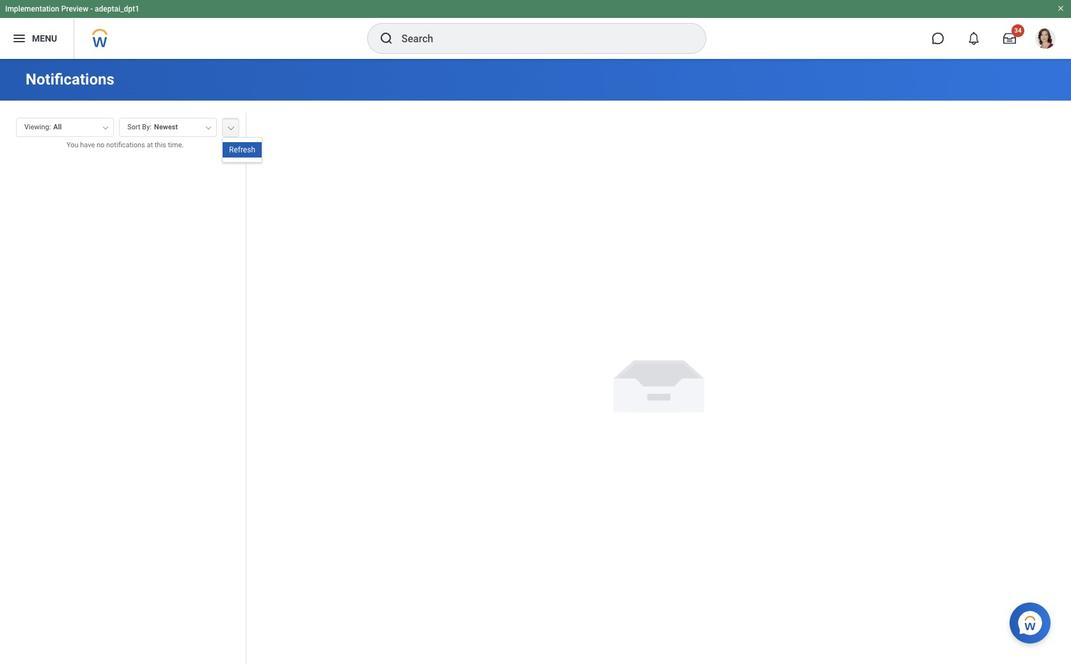 Task type: describe. For each thing, give the bounding box(es) containing it.
notifications
[[26, 70, 114, 88]]

Search Workday  search field
[[402, 24, 680, 53]]

profile logan mcneil image
[[1036, 28, 1057, 51]]

34
[[1015, 27, 1022, 34]]

menu
[[32, 33, 57, 43]]

inbox large image
[[1004, 32, 1017, 45]]

have
[[80, 141, 95, 149]]

you have no notifications at this time. tab panel
[[0, 112, 246, 664]]

at
[[147, 141, 153, 149]]

preview
[[61, 4, 88, 13]]

no
[[97, 141, 105, 149]]

menu banner
[[0, 0, 1072, 59]]

close environment banner image
[[1058, 4, 1065, 12]]

you have no notifications at this time.
[[67, 141, 184, 149]]

notifications main content
[[0, 59, 1072, 664]]



Task type: vqa. For each thing, say whether or not it's contained in the screenshot.
my referrals inside the Navigation Pane region
no



Task type: locate. For each thing, give the bounding box(es) containing it.
you
[[67, 141, 78, 149]]

-
[[90, 4, 93, 13]]

justify image
[[12, 31, 27, 46]]

menu button
[[0, 18, 74, 59]]

adeptai_dpt1
[[95, 4, 139, 13]]

this
[[155, 141, 166, 149]]

notifications large image
[[968, 32, 981, 45]]

search image
[[379, 31, 394, 46]]

reading pane region
[[247, 101, 1072, 664]]

navigation pane region
[[0, 112, 247, 664]]

inbox items list box
[[0, 160, 246, 664]]

time.
[[168, 141, 184, 149]]

implementation
[[5, 4, 59, 13]]

refresh
[[229, 145, 255, 154]]

implementation preview -   adeptai_dpt1
[[5, 4, 139, 13]]

34 button
[[996, 24, 1025, 53]]

notifications
[[106, 141, 145, 149]]



